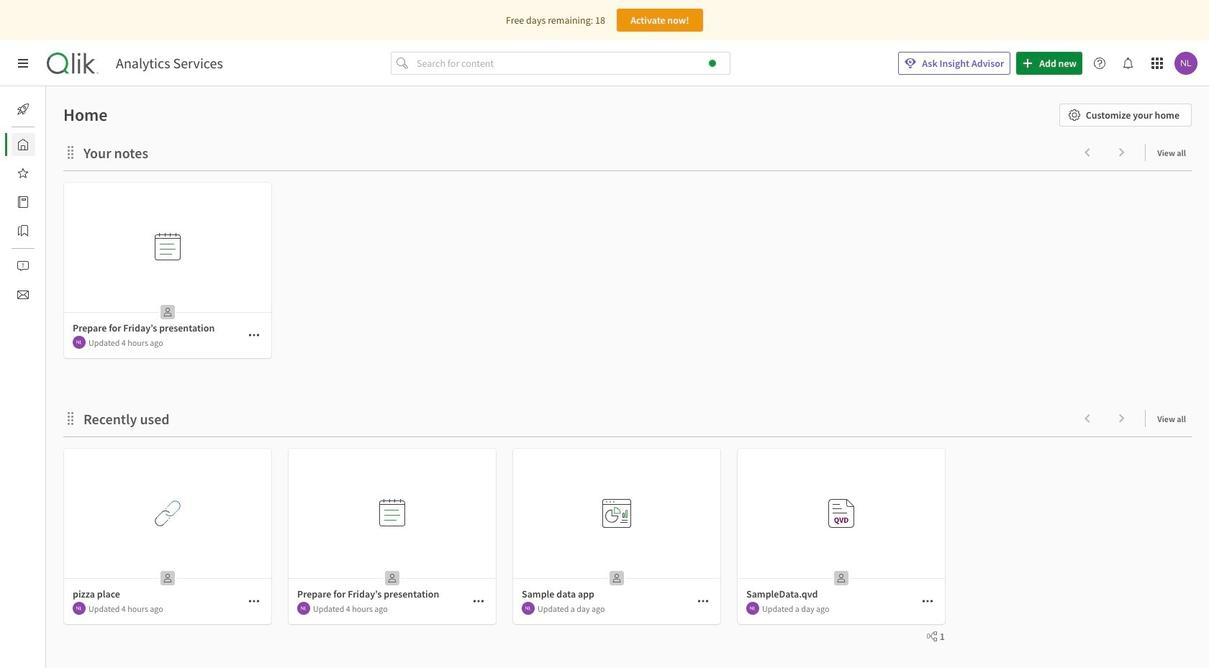 Task type: vqa. For each thing, say whether or not it's contained in the screenshot.
Home Badge IMAGE
yes



Task type: describe. For each thing, give the bounding box(es) containing it.
favorites image
[[17, 168, 29, 179]]

collections image
[[17, 225, 29, 237]]

subscriptions image
[[17, 289, 29, 301]]

home badge image
[[709, 60, 716, 67]]

3 noah lott image from the left
[[746, 602, 759, 615]]

analytics services element
[[116, 55, 223, 72]]

1 move collection image from the top
[[63, 145, 78, 159]]

more actions image for left noah lott icon
[[248, 330, 260, 341]]

2 vertical spatial noah lott image
[[522, 602, 535, 615]]

0 horizontal spatial noah lott image
[[73, 336, 86, 349]]

getting started image
[[17, 104, 29, 115]]

2 noah lott image from the left
[[297, 602, 310, 615]]

catalog image
[[17, 196, 29, 208]]

alerts image
[[17, 261, 29, 272]]

2 horizontal spatial noah lott image
[[1175, 52, 1198, 75]]

home image
[[17, 139, 29, 150]]

noah lott element for the bottommost noah lott icon's more actions image
[[522, 602, 535, 615]]



Task type: locate. For each thing, give the bounding box(es) containing it.
0 vertical spatial noah lott image
[[1175, 52, 1198, 75]]

1 vertical spatial noah lott image
[[73, 336, 86, 349]]

noah lott element
[[73, 336, 86, 349], [73, 602, 86, 615], [297, 602, 310, 615], [522, 602, 535, 615], [746, 602, 759, 615]]

more actions image
[[248, 330, 260, 341], [248, 596, 260, 607], [697, 596, 709, 607]]

noah lott image
[[1175, 52, 1198, 75], [73, 336, 86, 349], [522, 602, 535, 615]]

more actions image
[[473, 596, 484, 607]]

noah lott image
[[73, 602, 86, 615], [297, 602, 310, 615], [746, 602, 759, 615]]

0 vertical spatial move collection image
[[63, 145, 78, 159]]

2 horizontal spatial noah lott image
[[746, 602, 759, 615]]

1 horizontal spatial noah lott image
[[297, 602, 310, 615]]

move collection image
[[63, 145, 78, 159], [63, 411, 78, 426]]

open sidebar menu image
[[17, 58, 29, 69]]

1 noah lott image from the left
[[73, 602, 86, 615]]

navigation pane element
[[0, 92, 46, 312]]

0 horizontal spatial noah lott image
[[73, 602, 86, 615]]

1 vertical spatial move collection image
[[63, 411, 78, 426]]

2 move collection image from the top
[[63, 411, 78, 426]]

noah lott element for left noah lott icon's more actions image
[[73, 336, 86, 349]]

main content
[[40, 86, 1209, 669]]

more actions image for the bottommost noah lott icon
[[697, 596, 709, 607]]

Search for content text field
[[414, 52, 731, 75]]

1 horizontal spatial noah lott image
[[522, 602, 535, 615]]

noah lott element for more actions icon
[[297, 602, 310, 615]]



